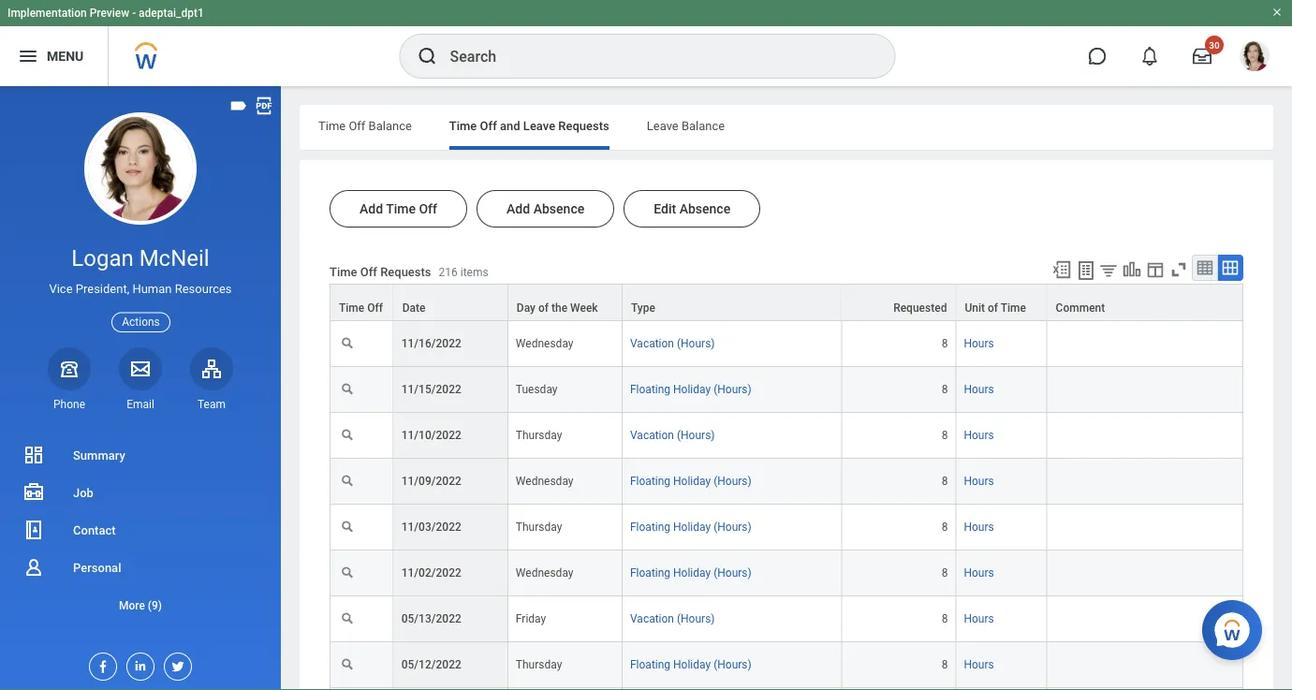 Task type: vqa. For each thing, say whether or not it's contained in the screenshot.


Task type: locate. For each thing, give the bounding box(es) containing it.
justify image
[[17, 45, 39, 67]]

5 floating from the top
[[630, 659, 671, 672]]

(hours)
[[677, 337, 715, 350], [714, 383, 752, 396], [677, 429, 715, 442], [714, 475, 752, 488], [714, 521, 752, 534], [714, 567, 752, 580], [677, 613, 715, 626], [714, 659, 752, 672]]

of for the
[[539, 302, 549, 315]]

2 floating from the top
[[630, 475, 671, 488]]

job image
[[22, 481, 45, 504]]

personal link
[[0, 549, 281, 586]]

2 thursday from the top
[[516, 521, 562, 534]]

add time off button
[[330, 190, 467, 228]]

1 vertical spatial vacation
[[630, 429, 674, 442]]

0 horizontal spatial of
[[539, 302, 549, 315]]

floating holiday (hours) link for 05/12/2022
[[630, 655, 752, 672]]

time for time off balance
[[318, 118, 346, 133]]

2 floating holiday (hours) from the top
[[630, 475, 752, 488]]

1 8 from the top
[[942, 337, 948, 350]]

menu banner
[[0, 0, 1293, 86]]

8 hours link from the top
[[964, 655, 994, 672]]

vacation (hours) for wednesday
[[630, 337, 715, 350]]

hours
[[964, 337, 994, 350], [964, 383, 994, 396], [964, 429, 994, 442], [964, 475, 994, 488], [964, 521, 994, 534], [964, 567, 994, 580], [964, 613, 994, 626], [964, 659, 994, 672]]

export to excel image
[[1052, 259, 1073, 280]]

6 row from the top
[[330, 505, 1244, 551]]

time off balance
[[318, 118, 412, 133]]

floating for 11/09/2022
[[630, 475, 671, 488]]

tab list
[[300, 105, 1274, 150]]

menu button
[[0, 26, 108, 86]]

5 floating holiday (hours) from the top
[[630, 659, 752, 672]]

hours for 11/09/2022
[[964, 475, 994, 488]]

2 row from the top
[[330, 321, 1244, 367]]

wednesday for 11/16/2022
[[516, 337, 574, 350]]

vacation (hours)
[[630, 337, 715, 350], [630, 429, 715, 442], [630, 613, 715, 626]]

3 holiday from the top
[[674, 521, 711, 534]]

2 hours from the top
[[964, 383, 994, 396]]

1 horizontal spatial requests
[[559, 118, 610, 133]]

absence down time off and leave requests
[[534, 201, 585, 216]]

3 hours link from the top
[[964, 425, 994, 442]]

hours for 05/13/2022
[[964, 613, 994, 626]]

vacation (hours) for friday
[[630, 613, 715, 626]]

phone image
[[56, 358, 82, 380]]

3 floating holiday (hours) link from the top
[[630, 517, 752, 534]]

0 horizontal spatial add
[[360, 201, 383, 216]]

11/10/2022
[[402, 429, 462, 442]]

5 floating holiday (hours) link from the top
[[630, 655, 752, 672]]

more
[[119, 599, 145, 612]]

requests
[[559, 118, 610, 133], [380, 264, 431, 279]]

summary
[[73, 448, 125, 462]]

vacation for friday
[[630, 613, 674, 626]]

vacation
[[630, 337, 674, 350], [630, 429, 674, 442], [630, 613, 674, 626]]

more (9) button
[[0, 594, 281, 617]]

4 row from the top
[[330, 413, 1244, 459]]

3 vacation (hours) link from the top
[[630, 609, 715, 626]]

4 hours link from the top
[[964, 471, 994, 488]]

off inside button
[[419, 201, 437, 216]]

off left 'and'
[[480, 118, 497, 133]]

requests right 'and'
[[559, 118, 610, 133]]

hours for 11/16/2022
[[964, 337, 994, 350]]

off up time off requests 216 items
[[419, 201, 437, 216]]

1 vacation (hours) from the top
[[630, 337, 715, 350]]

6 8 from the top
[[942, 567, 948, 580]]

3 floating holiday (hours) from the top
[[630, 521, 752, 534]]

1 horizontal spatial balance
[[682, 118, 725, 133]]

3 vacation from the top
[[630, 613, 674, 626]]

floating holiday (hours) for 11/15/2022
[[630, 383, 752, 396]]

05/12/2022
[[402, 659, 462, 672]]

vacation for wednesday
[[630, 337, 674, 350]]

hours for 11/10/2022
[[964, 429, 994, 442]]

1 floating holiday (hours) link from the top
[[630, 379, 752, 396]]

1 horizontal spatial add
[[507, 201, 530, 216]]

5 8 from the top
[[942, 521, 948, 534]]

2 8 from the top
[[942, 383, 948, 396]]

the
[[552, 302, 568, 315]]

add absence button
[[477, 190, 615, 228]]

0 horizontal spatial absence
[[534, 201, 585, 216]]

profile logan mcneil image
[[1240, 41, 1270, 75]]

6 hours link from the top
[[964, 563, 994, 580]]

8 for 11/02/2022
[[942, 567, 948, 580]]

2 floating holiday (hours) link from the top
[[630, 471, 752, 488]]

8 row from the top
[[330, 597, 1244, 643]]

phone button
[[48, 347, 91, 412]]

8 hours from the top
[[964, 659, 994, 672]]

0 vertical spatial wednesday
[[516, 337, 574, 350]]

2 vertical spatial vacation (hours) link
[[630, 609, 715, 626]]

cell
[[1048, 321, 1244, 367], [1048, 367, 1244, 413], [1048, 413, 1244, 459], [1048, 459, 1244, 505], [1048, 505, 1244, 551], [1048, 551, 1244, 597], [1048, 597, 1244, 643], [1048, 643, 1244, 689], [330, 689, 394, 690], [508, 689, 623, 690], [623, 689, 842, 690], [842, 689, 957, 690], [957, 689, 1048, 690], [1048, 689, 1244, 690]]

2 balance from the left
[[682, 118, 725, 133]]

off left date
[[367, 302, 383, 315]]

email
[[127, 398, 154, 411]]

vacation (hours) link for thursday
[[630, 425, 715, 442]]

requests up date
[[380, 264, 431, 279]]

8 8 from the top
[[942, 659, 948, 672]]

5 hours from the top
[[964, 521, 994, 534]]

floating holiday (hours) link
[[630, 379, 752, 396], [630, 471, 752, 488], [630, 517, 752, 534], [630, 563, 752, 580], [630, 655, 752, 672]]

2 holiday from the top
[[674, 475, 711, 488]]

row containing 05/13/2022
[[330, 597, 1244, 643]]

8 for 11/15/2022
[[942, 383, 948, 396]]

3 thursday from the top
[[516, 659, 562, 672]]

3 floating from the top
[[630, 521, 671, 534]]

expand/collapse chart image
[[1122, 259, 1143, 280]]

floating holiday (hours)
[[630, 383, 752, 396], [630, 475, 752, 488], [630, 521, 752, 534], [630, 567, 752, 580], [630, 659, 752, 672]]

1 vertical spatial thursday
[[516, 521, 562, 534]]

absence for edit absence
[[680, 201, 731, 216]]

thursday down friday
[[516, 659, 562, 672]]

0 vertical spatial vacation (hours)
[[630, 337, 715, 350]]

1 of from the left
[[539, 302, 549, 315]]

4 hours from the top
[[964, 475, 994, 488]]

2 vacation (hours) link from the top
[[630, 425, 715, 442]]

2 wednesday from the top
[[516, 475, 574, 488]]

leave
[[523, 118, 556, 133], [647, 118, 679, 133]]

of right unit
[[988, 302, 999, 315]]

3 wednesday from the top
[[516, 567, 574, 580]]

1 floating from the top
[[630, 383, 671, 396]]

1 vacation from the top
[[630, 337, 674, 350]]

balance up add time off
[[369, 118, 412, 133]]

10 row from the top
[[330, 689, 1244, 690]]

2 vertical spatial wednesday
[[516, 567, 574, 580]]

phone
[[53, 398, 85, 411]]

click to view/edit grid preferences image
[[1146, 259, 1166, 280]]

2 vertical spatial vacation
[[630, 613, 674, 626]]

1 wednesday from the top
[[516, 337, 574, 350]]

type button
[[623, 285, 841, 320]]

1 vertical spatial wednesday
[[516, 475, 574, 488]]

9 row from the top
[[330, 643, 1244, 689]]

7 hours from the top
[[964, 613, 994, 626]]

linkedin image
[[127, 654, 148, 673]]

absence
[[534, 201, 585, 216], [680, 201, 731, 216]]

day of the week
[[517, 302, 598, 315]]

0 horizontal spatial requests
[[380, 264, 431, 279]]

4 floating holiday (hours) link from the top
[[630, 563, 752, 580]]

job
[[73, 486, 94, 500]]

1 vertical spatial vacation (hours) link
[[630, 425, 715, 442]]

2 absence from the left
[[680, 201, 731, 216]]

off up add time off
[[349, 118, 366, 133]]

1 row from the top
[[330, 284, 1244, 321]]

0 horizontal spatial leave
[[523, 118, 556, 133]]

leave down the "search workday" search box
[[647, 118, 679, 133]]

add for add absence
[[507, 201, 530, 216]]

2 vacation (hours) from the top
[[630, 429, 715, 442]]

3 hours from the top
[[964, 429, 994, 442]]

absence right edit on the right
[[680, 201, 731, 216]]

unit of time button
[[957, 285, 1047, 320]]

day of the week button
[[508, 285, 622, 320]]

7 row from the top
[[330, 551, 1244, 597]]

export to worksheets image
[[1075, 259, 1098, 282]]

phone logan mcneil element
[[48, 397, 91, 412]]

1 vertical spatial vacation (hours)
[[630, 429, 715, 442]]

4 floating from the top
[[630, 567, 671, 580]]

of left the
[[539, 302, 549, 315]]

5 hours link from the top
[[964, 517, 994, 534]]

11/16/2022
[[402, 337, 462, 350]]

off
[[349, 118, 366, 133], [480, 118, 497, 133], [419, 201, 437, 216], [360, 264, 377, 279], [367, 302, 383, 315]]

4 floating holiday (hours) from the top
[[630, 567, 752, 580]]

1 holiday from the top
[[674, 383, 711, 396]]

3 row from the top
[[330, 367, 1244, 413]]

1 absence from the left
[[534, 201, 585, 216]]

0 vertical spatial requests
[[559, 118, 610, 133]]

7 8 from the top
[[942, 613, 948, 626]]

edit
[[654, 201, 676, 216]]

thursday up friday
[[516, 521, 562, 534]]

4 holiday from the top
[[674, 567, 711, 580]]

more (9)
[[119, 599, 162, 612]]

wednesday
[[516, 337, 574, 350], [516, 475, 574, 488], [516, 567, 574, 580]]

1 thursday from the top
[[516, 429, 562, 442]]

vacation (hours) link
[[630, 334, 715, 350], [630, 425, 715, 442], [630, 609, 715, 626]]

hours link for 11/15/2022
[[964, 379, 994, 396]]

hours link
[[964, 334, 994, 350], [964, 379, 994, 396], [964, 425, 994, 442], [964, 471, 994, 488], [964, 517, 994, 534], [964, 563, 994, 580], [964, 609, 994, 626], [964, 655, 994, 672]]

list
[[0, 437, 281, 624]]

1 add from the left
[[360, 201, 383, 216]]

0 horizontal spatial balance
[[369, 118, 412, 133]]

balance
[[369, 118, 412, 133], [682, 118, 725, 133]]

date button
[[394, 285, 508, 320]]

resources
[[175, 282, 232, 296]]

balance up edit absence
[[682, 118, 725, 133]]

add
[[360, 201, 383, 216], [507, 201, 530, 216]]

holiday
[[674, 383, 711, 396], [674, 475, 711, 488], [674, 521, 711, 534], [674, 567, 711, 580], [674, 659, 711, 672]]

5 row from the top
[[330, 459, 1244, 505]]

3 vacation (hours) from the top
[[630, 613, 715, 626]]

team logan mcneil element
[[190, 397, 233, 412]]

1 vacation (hours) link from the top
[[630, 334, 715, 350]]

8 for 11/03/2022
[[942, 521, 948, 534]]

hours link for 11/09/2022
[[964, 471, 994, 488]]

thursday for 05/12/2022
[[516, 659, 562, 672]]

1 floating holiday (hours) from the top
[[630, 383, 752, 396]]

6 hours from the top
[[964, 567, 994, 580]]

row header
[[394, 689, 508, 690]]

type
[[631, 302, 656, 315]]

0 vertical spatial vacation (hours) link
[[630, 334, 715, 350]]

wednesday up friday
[[516, 567, 574, 580]]

3 8 from the top
[[942, 429, 948, 442]]

1 hours link from the top
[[964, 334, 994, 350]]

8 for 11/10/2022
[[942, 429, 948, 442]]

time inside popup button
[[339, 302, 365, 315]]

floating
[[630, 383, 671, 396], [630, 475, 671, 488], [630, 521, 671, 534], [630, 567, 671, 580], [630, 659, 671, 672]]

row
[[330, 284, 1244, 321], [330, 321, 1244, 367], [330, 367, 1244, 413], [330, 413, 1244, 459], [330, 459, 1244, 505], [330, 505, 1244, 551], [330, 551, 1244, 597], [330, 597, 1244, 643], [330, 643, 1244, 689], [330, 689, 1244, 690]]

leave right 'and'
[[523, 118, 556, 133]]

date
[[403, 302, 426, 315]]

logan mcneil
[[72, 245, 209, 272]]

of
[[539, 302, 549, 315], [988, 302, 999, 315]]

off for and
[[480, 118, 497, 133]]

7 hours link from the top
[[964, 609, 994, 626]]

1 horizontal spatial leave
[[647, 118, 679, 133]]

add down 'and'
[[507, 201, 530, 216]]

1 hours from the top
[[964, 337, 994, 350]]

add up time off requests 216 items
[[360, 201, 383, 216]]

hours link for 11/02/2022
[[964, 563, 994, 580]]

floating for 11/02/2022
[[630, 567, 671, 580]]

8
[[942, 337, 948, 350], [942, 383, 948, 396], [942, 429, 948, 442], [942, 475, 948, 488], [942, 521, 948, 534], [942, 567, 948, 580], [942, 613, 948, 626], [942, 659, 948, 672]]

vice president, human resources
[[49, 282, 232, 296]]

off up time off popup button
[[360, 264, 377, 279]]

1 horizontal spatial absence
[[680, 201, 731, 216]]

hours for 11/03/2022
[[964, 521, 994, 534]]

1 vertical spatial requests
[[380, 264, 431, 279]]

Search Workday  search field
[[450, 36, 857, 77]]

4 8 from the top
[[942, 475, 948, 488]]

wednesday down day of the week on the top of the page
[[516, 337, 574, 350]]

vice
[[49, 282, 73, 296]]

toolbar
[[1043, 255, 1244, 284]]

leave balance
[[647, 118, 725, 133]]

search image
[[416, 45, 439, 67]]

wednesday down 'tuesday'
[[516, 475, 574, 488]]

216
[[439, 265, 458, 279]]

5 holiday from the top
[[674, 659, 711, 672]]

2 vertical spatial vacation (hours)
[[630, 613, 715, 626]]

week
[[571, 302, 598, 315]]

floating for 11/03/2022
[[630, 521, 671, 534]]

mail image
[[129, 358, 152, 380]]

0 vertical spatial thursday
[[516, 429, 562, 442]]

1 horizontal spatial of
[[988, 302, 999, 315]]

8 for 11/16/2022
[[942, 337, 948, 350]]

thursday
[[516, 429, 562, 442], [516, 521, 562, 534], [516, 659, 562, 672]]

2 hours link from the top
[[964, 379, 994, 396]]

2 of from the left
[[988, 302, 999, 315]]

floating holiday (hours) for 05/12/2022
[[630, 659, 752, 672]]

0 vertical spatial vacation
[[630, 337, 674, 350]]

2 add from the left
[[507, 201, 530, 216]]

floating holiday (hours) for 11/09/2022
[[630, 475, 752, 488]]

2 vertical spatial thursday
[[516, 659, 562, 672]]

time
[[318, 118, 346, 133], [449, 118, 477, 133], [386, 201, 416, 216], [330, 264, 357, 279], [339, 302, 365, 315], [1001, 302, 1027, 315]]

2 vacation from the top
[[630, 429, 674, 442]]

holiday for 11/03/2022
[[674, 521, 711, 534]]

president,
[[76, 282, 129, 296]]

thursday down 'tuesday'
[[516, 429, 562, 442]]

personal image
[[22, 556, 45, 579]]

vacation (hours) for thursday
[[630, 429, 715, 442]]



Task type: describe. For each thing, give the bounding box(es) containing it.
contact image
[[22, 519, 45, 541]]

requested button
[[842, 285, 956, 320]]

logan
[[72, 245, 134, 272]]

team
[[198, 398, 226, 411]]

floating for 05/12/2022
[[630, 659, 671, 672]]

time for time off requests 216 items
[[330, 264, 357, 279]]

implementation preview -   adeptai_dpt1
[[7, 7, 204, 20]]

holiday for 05/12/2022
[[674, 659, 711, 672]]

expand table image
[[1221, 259, 1240, 277]]

day
[[517, 302, 536, 315]]

tab list containing time off balance
[[300, 105, 1274, 150]]

row containing 11/16/2022
[[330, 321, 1244, 367]]

row containing 11/10/2022
[[330, 413, 1244, 459]]

fullscreen image
[[1169, 259, 1190, 280]]

notifications large image
[[1141, 47, 1160, 66]]

floating holiday (hours) link for 11/15/2022
[[630, 379, 752, 396]]

friday
[[516, 613, 546, 626]]

absence for add absence
[[534, 201, 585, 216]]

summary image
[[22, 444, 45, 466]]

list containing summary
[[0, 437, 281, 624]]

(9)
[[148, 599, 162, 612]]

8 for 05/12/2022
[[942, 659, 948, 672]]

summary link
[[0, 437, 281, 474]]

items
[[461, 265, 489, 279]]

time inside popup button
[[1001, 302, 1027, 315]]

30 button
[[1182, 36, 1224, 77]]

edit absence
[[654, 201, 731, 216]]

add absence
[[507, 201, 585, 216]]

comment
[[1056, 302, 1106, 315]]

2 leave from the left
[[647, 118, 679, 133]]

hours for 05/12/2022
[[964, 659, 994, 672]]

time for time off and leave requests
[[449, 118, 477, 133]]

8 for 11/09/2022
[[942, 475, 948, 488]]

facebook image
[[90, 654, 111, 674]]

email logan mcneil element
[[119, 397, 162, 412]]

requested
[[894, 302, 947, 315]]

comment button
[[1048, 285, 1243, 320]]

05/13/2022
[[402, 613, 462, 626]]

hours for 11/15/2022
[[964, 383, 994, 396]]

holiday for 11/09/2022
[[674, 475, 711, 488]]

inbox large image
[[1193, 47, 1212, 66]]

holiday for 11/02/2022
[[674, 567, 711, 580]]

edit absence button
[[624, 190, 761, 228]]

wednesday for 11/09/2022
[[516, 475, 574, 488]]

add for add time off
[[360, 201, 383, 216]]

view team image
[[200, 358, 223, 380]]

-
[[132, 7, 136, 20]]

floating holiday (hours) link for 11/09/2022
[[630, 471, 752, 488]]

personal
[[73, 561, 121, 575]]

off inside popup button
[[367, 302, 383, 315]]

table image
[[1196, 259, 1215, 277]]

time off
[[339, 302, 383, 315]]

hours link for 11/16/2022
[[964, 334, 994, 350]]

contact
[[73, 523, 116, 537]]

team link
[[190, 347, 233, 412]]

hours link for 05/13/2022
[[964, 609, 994, 626]]

11/03/2022
[[402, 521, 462, 534]]

30
[[1210, 39, 1220, 51]]

row containing 11/09/2022
[[330, 459, 1244, 505]]

hours link for 11/03/2022
[[964, 517, 994, 534]]

floating holiday (hours) link for 11/02/2022
[[630, 563, 752, 580]]

contact link
[[0, 511, 281, 549]]

close environment banner image
[[1272, 7, 1283, 18]]

11/02/2022
[[402, 567, 462, 580]]

row containing 11/02/2022
[[330, 551, 1244, 597]]

adeptai_dpt1
[[139, 7, 204, 20]]

select to filter grid data image
[[1099, 260, 1119, 280]]

8 for 05/13/2022
[[942, 613, 948, 626]]

menu
[[47, 48, 84, 64]]

row containing 05/12/2022
[[330, 643, 1244, 689]]

hours for 11/02/2022
[[964, 567, 994, 580]]

vacation (hours) link for wednesday
[[630, 334, 715, 350]]

thursday for 11/03/2022
[[516, 521, 562, 534]]

vacation (hours) link for friday
[[630, 609, 715, 626]]

row containing 11/03/2022
[[330, 505, 1244, 551]]

time off and leave requests
[[449, 118, 610, 133]]

1 leave from the left
[[523, 118, 556, 133]]

11/09/2022
[[402, 475, 462, 488]]

floating holiday (hours) link for 11/03/2022
[[630, 517, 752, 534]]

job link
[[0, 474, 281, 511]]

row containing 11/15/2022
[[330, 367, 1244, 413]]

implementation
[[7, 7, 87, 20]]

preview
[[90, 7, 129, 20]]

view printable version (pdf) image
[[254, 96, 274, 116]]

11/15/2022
[[402, 383, 462, 396]]

navigation pane region
[[0, 86, 281, 690]]

time inside button
[[386, 201, 416, 216]]

floating for 11/15/2022
[[630, 383, 671, 396]]

time off requests 216 items
[[330, 264, 489, 279]]

human
[[132, 282, 172, 296]]

row containing time off
[[330, 284, 1244, 321]]

more (9) button
[[0, 586, 281, 624]]

holiday for 11/15/2022
[[674, 383, 711, 396]]

vacation for thursday
[[630, 429, 674, 442]]

of for time
[[988, 302, 999, 315]]

1 balance from the left
[[369, 118, 412, 133]]

hours link for 05/12/2022
[[964, 655, 994, 672]]

unit of time
[[965, 302, 1027, 315]]

floating holiday (hours) for 11/03/2022
[[630, 521, 752, 534]]

time for time off
[[339, 302, 365, 315]]

off for balance
[[349, 118, 366, 133]]

floating holiday (hours) for 11/02/2022
[[630, 567, 752, 580]]

actions
[[122, 316, 160, 329]]

actions button
[[112, 312, 170, 332]]

and
[[500, 118, 520, 133]]

tuesday
[[516, 383, 558, 396]]

twitter image
[[165, 654, 185, 674]]

add time off
[[360, 201, 437, 216]]

mcneil
[[139, 245, 209, 272]]

thursday for 11/10/2022
[[516, 429, 562, 442]]

time off button
[[331, 285, 393, 320]]

unit
[[965, 302, 985, 315]]

hours link for 11/10/2022
[[964, 425, 994, 442]]

tag image
[[229, 96, 249, 116]]

off for requests
[[360, 264, 377, 279]]

wednesday for 11/02/2022
[[516, 567, 574, 580]]

email button
[[119, 347, 162, 412]]



